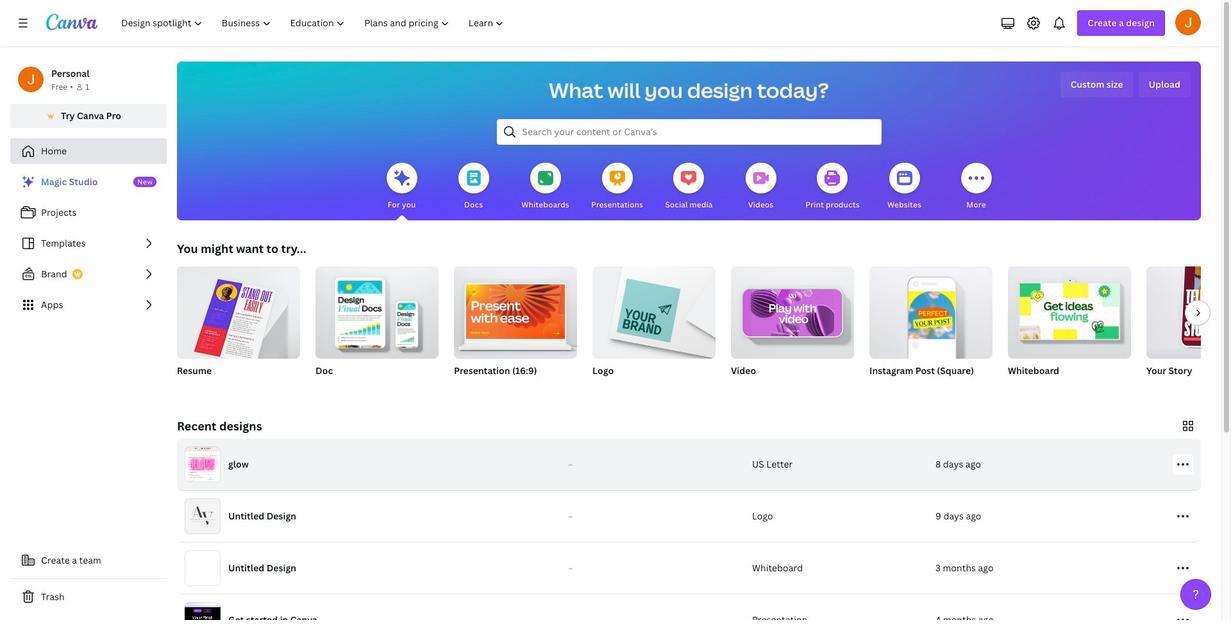 Task type: vqa. For each thing, say whether or not it's contained in the screenshot.
The Videos button
no



Task type: locate. For each thing, give the bounding box(es) containing it.
list
[[10, 169, 167, 318]]

None search field
[[497, 119, 882, 145]]

Search search field
[[523, 120, 856, 144]]

group
[[1147, 259, 1232, 394], [1147, 259, 1232, 359], [316, 262, 439, 394], [316, 262, 439, 359], [454, 262, 577, 394], [454, 262, 577, 359], [593, 262, 716, 394], [593, 262, 716, 359], [731, 262, 854, 394], [731, 262, 854, 359], [870, 262, 993, 394], [870, 262, 993, 359], [1008, 262, 1132, 394], [1008, 262, 1132, 359], [177, 267, 300, 394]]

top level navigation element
[[113, 10, 515, 36]]

jeremy miller image
[[1176, 10, 1202, 35]]



